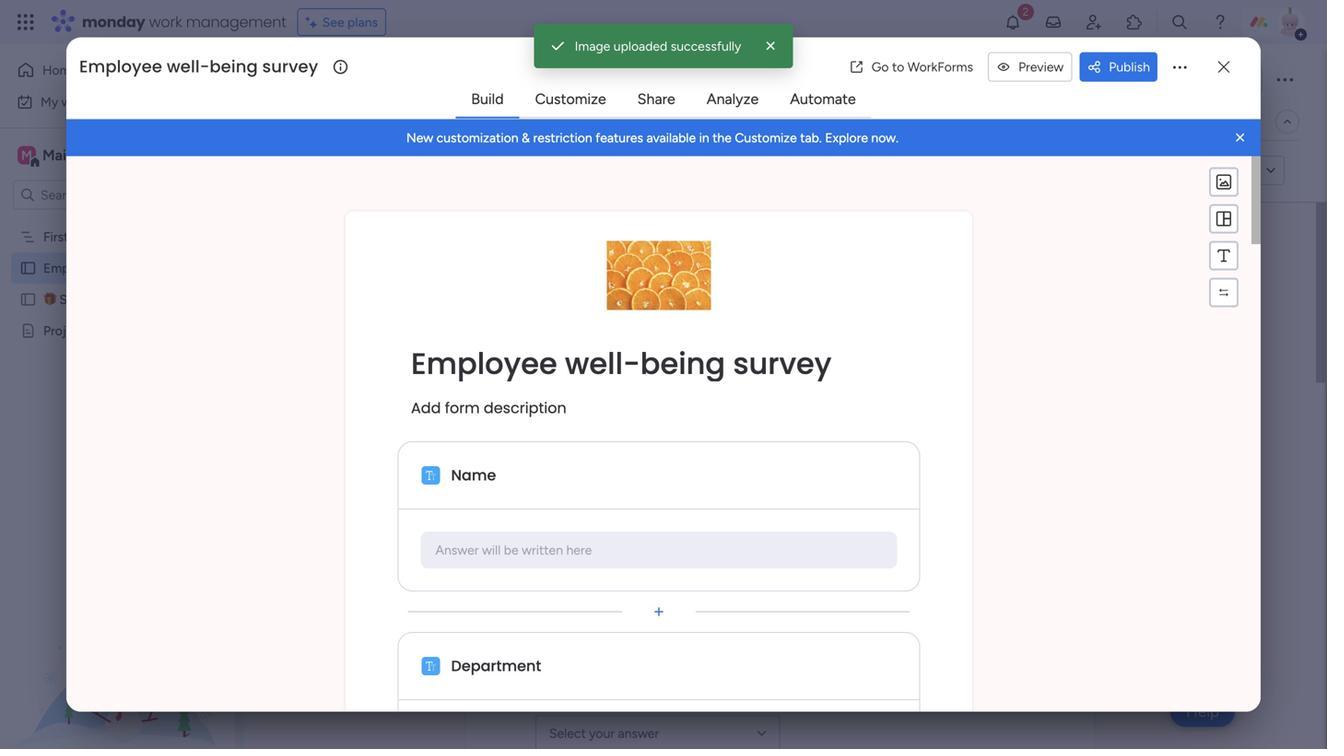 Task type: vqa. For each thing, say whether or not it's contained in the screenshot.
minutes
no



Task type: locate. For each thing, give the bounding box(es) containing it.
0 horizontal spatial customize
[[535, 90, 606, 108]]

0 horizontal spatial form
[[445, 398, 480, 419]]

automate up tab.
[[790, 90, 856, 108]]

component__icon image
[[422, 467, 440, 485], [422, 657, 440, 676]]

2 name group from the top
[[535, 453, 1025, 560]]

2 form from the left
[[423, 114, 453, 129]]

form inside copy form link button
[[1200, 163, 1227, 179]]

ruby anderson image
[[1276, 7, 1305, 37]]

2 component__icon image from the top
[[422, 657, 440, 676]]

survey
[[262, 55, 318, 78], [593, 59, 689, 100], [167, 260, 205, 276], [857, 285, 956, 326], [733, 343, 832, 384]]

2 image
[[1018, 1, 1034, 22]]

table
[[308, 114, 338, 129]]

restriction
[[533, 130, 592, 146]]

component__icon image down add
[[422, 467, 440, 485]]

management
[[186, 12, 286, 32]]

show board description image
[[702, 70, 724, 88]]

0 vertical spatial form
[[1200, 163, 1227, 179]]

home button
[[11, 55, 198, 85]]

table button
[[279, 107, 352, 136]]

form button left 'add view' icon
[[409, 107, 467, 136]]

1 horizontal spatial work
[[149, 12, 182, 32]]

powered
[[370, 162, 428, 180]]

form
[[1200, 163, 1227, 179], [445, 398, 480, 419]]

0 vertical spatial work
[[149, 12, 182, 32]]

name
[[535, 360, 580, 380], [451, 465, 496, 486]]

close image inside image uploaded successfully alert
[[762, 37, 780, 55]]

employee
[[79, 55, 162, 78], [280, 59, 423, 100], [43, 260, 100, 276], [535, 285, 682, 326], [411, 343, 557, 384]]

customize up restriction
[[535, 90, 606, 108]]

🎁 secret santa
[[43, 292, 134, 307]]

department button
[[346, 632, 972, 749], [448, 652, 896, 681]]

2 menu image from the top
[[1215, 247, 1233, 265]]

now.
[[871, 130, 899, 146]]

1 vertical spatial automate
[[1188, 114, 1246, 129]]

1 component__icon image from the top
[[422, 467, 440, 485]]

activity button
[[1077, 65, 1164, 94]]

work right my
[[61, 94, 90, 110]]

name button
[[448, 461, 896, 490]]

form form
[[66, 156, 1261, 749], [244, 203, 1325, 749]]

wellness
[[598, 680, 664, 701]]

0 vertical spatial &
[[522, 130, 530, 146]]

1 vertical spatial customize
[[735, 130, 797, 146]]

4 name group from the top
[[535, 667, 1025, 749]]

activity
[[1084, 71, 1129, 87]]

& right requests
[[145, 323, 153, 339]]

employee well-being survey field for go to workforms button
[[75, 55, 330, 79]]

form left link
[[1200, 163, 1227, 179]]

explore
[[825, 130, 868, 146]]

banner banner
[[66, 119, 1261, 156]]

& left restriction
[[522, 130, 530, 146]]

0 vertical spatial automate
[[790, 90, 856, 108]]

employee well-being survey
[[79, 55, 318, 78], [280, 59, 689, 100], [43, 260, 205, 276], [535, 285, 956, 326], [411, 343, 832, 384]]

0 horizontal spatial &
[[145, 323, 153, 339]]

workspace
[[78, 147, 151, 164]]

employee well-being survey field for 'activity' popup button
[[276, 59, 693, 100]]

0 horizontal spatial automate
[[790, 90, 856, 108]]

form up new
[[423, 114, 453, 129]]

publish button
[[1080, 52, 1158, 82]]

1 form from the left
[[366, 114, 396, 129]]

3 name group from the top
[[535, 560, 1025, 667]]

form right add
[[445, 398, 480, 419]]

0 vertical spatial close image
[[762, 37, 780, 55]]

tab list
[[456, 82, 872, 119]]

main
[[42, 147, 75, 164]]

0 vertical spatial customize
[[535, 90, 606, 108]]

automate down invite / 1 button
[[1188, 114, 1246, 129]]

name group
[[535, 346, 1025, 453], [535, 453, 1025, 560], [535, 560, 1025, 667], [535, 667, 1025, 749]]

monday work management
[[82, 12, 286, 32]]

close image up link
[[1231, 129, 1250, 147]]

1 vertical spatial &
[[145, 323, 153, 339]]

1 horizontal spatial close image
[[1231, 129, 1250, 147]]

name group containing job role
[[535, 560, 1025, 667]]

1 vertical spatial name
[[451, 465, 496, 486]]

form button
[[352, 107, 409, 136], [409, 107, 467, 136]]

1 horizontal spatial form
[[1200, 163, 1227, 179]]

&
[[522, 130, 530, 146], [145, 323, 153, 339]]

well-
[[167, 55, 210, 78], [430, 59, 503, 100], [104, 260, 132, 276], [689, 285, 765, 326], [565, 343, 640, 384]]

1 name group from the top
[[535, 346, 1025, 453]]

component__icon image left the department
[[422, 657, 440, 676]]

1 horizontal spatial &
[[522, 130, 530, 146]]

form button up powered on the top left
[[352, 107, 409, 136]]

form up powered on the top left
[[366, 114, 396, 129]]

go to workforms
[[872, 59, 973, 75]]

0 vertical spatial menu image
[[1215, 210, 1233, 228]]

public board image
[[19, 259, 37, 277]]

role
[[567, 574, 595, 594]]

image
[[575, 38, 610, 54]]

1 vertical spatial menu image
[[1215, 247, 1233, 265]]

1 vertical spatial form
[[445, 398, 480, 419]]

0 vertical spatial name
[[535, 360, 580, 380]]

name down "add form description"
[[451, 465, 496, 486]]

be
[[504, 543, 519, 558]]

0 horizontal spatial form
[[366, 114, 396, 129]]

1 horizontal spatial name
[[535, 360, 580, 380]]

workspace image
[[18, 145, 36, 165]]

the
[[713, 130, 732, 146]]

list box containing first board
[[0, 218, 235, 595]]

features
[[596, 130, 643, 146]]

lottie animation image
[[0, 563, 235, 749]]

select product image
[[17, 13, 35, 31]]

customize
[[535, 90, 606, 108], [735, 130, 797, 146]]

& inside the banner banner
[[522, 130, 530, 146]]

option
[[0, 220, 235, 224]]

form
[[366, 114, 396, 129], [423, 114, 453, 129]]

new customization & restriction features available in the customize tab. explore now.
[[406, 130, 899, 146]]

requests
[[88, 323, 142, 339]]

0 horizontal spatial name
[[451, 465, 496, 486]]

name inside button
[[451, 465, 496, 486]]

help image
[[1211, 13, 1230, 31]]

dapulse integrations image
[[982, 115, 996, 129]]

go
[[872, 59, 889, 75]]

1
[[1249, 71, 1254, 87]]

1 menu image from the top
[[1215, 210, 1233, 228]]

employee well-being survey inside list box
[[43, 260, 205, 276]]

1 horizontal spatial form
[[423, 114, 453, 129]]

monday
[[82, 12, 145, 32]]

Employee well-being survey field
[[75, 55, 330, 79], [276, 59, 693, 100]]

2 form button from the left
[[409, 107, 467, 136]]

survey inside field
[[262, 55, 318, 78]]

list box
[[0, 218, 235, 595]]

employee inside field
[[79, 55, 162, 78]]

work right monday
[[149, 12, 182, 32]]

work inside button
[[61, 94, 90, 110]]

secret
[[59, 292, 98, 307]]

department
[[451, 656, 541, 677]]

1 horizontal spatial customize
[[735, 130, 797, 146]]

automate
[[790, 90, 856, 108], [1188, 114, 1246, 129]]

name for 'name' button
[[451, 465, 496, 486]]

more actions image
[[1171, 58, 1189, 76]]

copy form link
[[1166, 163, 1250, 179]]

name inside name group
[[535, 360, 580, 380]]

tab list containing build
[[456, 82, 872, 119]]

0 horizontal spatial close image
[[762, 37, 780, 55]]

Name field
[[535, 394, 1025, 431]]

share link
[[623, 83, 690, 116]]

tab.
[[800, 130, 822, 146]]

employee well-being survey field up 'add view' icon
[[276, 59, 693, 100]]

1 vertical spatial component__icon image
[[422, 657, 440, 676]]

name for name group containing name
[[535, 360, 580, 380]]

being
[[210, 55, 258, 78], [503, 59, 586, 100], [132, 260, 164, 276], [765, 285, 850, 326], [640, 343, 725, 384]]

analyze
[[707, 90, 759, 108]]

first
[[43, 229, 69, 245]]

image uploaded successfully
[[575, 38, 741, 54]]

close image right successfully
[[762, 37, 780, 55]]

name up the description
[[535, 360, 580, 380]]

0 vertical spatial component__icon image
[[422, 467, 440, 485]]

1 vertical spatial work
[[61, 94, 90, 110]]

inbox image
[[1044, 13, 1063, 31]]

name group containing name
[[535, 346, 1025, 453]]

notifications image
[[1004, 13, 1022, 31]]

work for monday
[[149, 12, 182, 32]]

customize right the
[[735, 130, 797, 146]]

work for my
[[61, 94, 90, 110]]

0 horizontal spatial work
[[61, 94, 90, 110]]

integrate
[[1004, 114, 1057, 129]]

close image
[[762, 37, 780, 55], [1231, 129, 1250, 147]]

public board image
[[19, 291, 37, 308]]

menu image
[[1215, 210, 1233, 228], [1215, 247, 1233, 265]]

1 vertical spatial close image
[[1231, 129, 1250, 147]]

employee well-being survey field down monday work management
[[75, 55, 330, 79]]

work
[[149, 12, 182, 32], [61, 94, 90, 110]]



Task type: describe. For each thing, give the bounding box(es) containing it.
workforms
[[908, 59, 973, 75]]

answer will be written here
[[435, 543, 592, 558]]

available
[[647, 130, 696, 146]]

link
[[1231, 163, 1250, 179]]

customize inside the banner banner
[[735, 130, 797, 146]]

being inside field
[[210, 55, 258, 78]]

m
[[21, 147, 32, 163]]

description
[[484, 398, 567, 419]]

see
[[322, 14, 344, 30]]

successfully
[[671, 38, 741, 54]]

workforms logo image
[[455, 156, 559, 186]]

copy
[[1166, 163, 1197, 179]]

build link
[[456, 83, 519, 116]]

preview
[[1019, 59, 1064, 75]]

/
[[1241, 71, 1246, 87]]

first board
[[43, 229, 106, 245]]

analyze link
[[692, 83, 773, 116]]

form for first form button from the right
[[423, 114, 453, 129]]

publish
[[1109, 59, 1150, 75]]

answer
[[435, 543, 479, 558]]

board
[[72, 229, 106, 245]]

component__icon image for name
[[422, 467, 440, 485]]

well- inside field
[[167, 55, 210, 78]]

my work
[[41, 94, 90, 110]]

form for first form button from the left
[[366, 114, 396, 129]]

my
[[41, 94, 58, 110]]

form form containing employee well-being survey
[[244, 203, 1325, 749]]

form for add
[[445, 398, 480, 419]]

name group containing general wellness
[[535, 667, 1025, 749]]

project requests & approvals
[[43, 323, 214, 339]]

by
[[431, 162, 448, 180]]

collapse board header image
[[1280, 114, 1295, 129]]

remove from favorites image
[[733, 70, 752, 88]]

form form containing employee
[[66, 156, 1261, 749]]

approvals
[[156, 323, 214, 339]]

add view image
[[478, 115, 485, 128]]

1 form button from the left
[[352, 107, 409, 136]]

🎁
[[43, 292, 56, 307]]

close image inside the banner banner
[[1231, 129, 1250, 147]]

copy form link button
[[1131, 156, 1257, 185]]

general wellness
[[535, 680, 664, 701]]

help button
[[1171, 697, 1235, 727]]

plans
[[348, 14, 378, 30]]

here
[[566, 543, 592, 558]]

autopilot image
[[1165, 109, 1181, 132]]

powered by
[[370, 162, 448, 180]]

see plans button
[[297, 8, 386, 36]]

in
[[699, 130, 709, 146]]

& for requests
[[145, 323, 153, 339]]

apps image
[[1125, 13, 1144, 31]]

written
[[522, 543, 563, 558]]

help
[[1186, 702, 1219, 721]]

Search in workspace field
[[39, 184, 154, 206]]

component__icon image for department
[[422, 657, 440, 676]]

to
[[892, 59, 904, 75]]

main workspace
[[42, 147, 151, 164]]

add form description
[[411, 398, 567, 419]]

employee well-being survey inside field
[[79, 55, 318, 78]]

see plans
[[322, 14, 378, 30]]

automate link
[[775, 83, 871, 116]]

add new question image
[[650, 603, 668, 621]]

invite
[[1206, 71, 1238, 87]]

customization tools toolbar
[[1209, 167, 1239, 308]]

go to workforms button
[[842, 52, 981, 82]]

project
[[43, 323, 85, 339]]

& for customization
[[522, 130, 530, 146]]

job role
[[535, 574, 595, 594]]

lottie animation element
[[0, 563, 235, 749]]

share
[[638, 90, 675, 108]]

image uploaded successfully alert
[[534, 24, 793, 68]]

will
[[482, 543, 501, 558]]

new
[[406, 130, 433, 146]]

customize link
[[520, 83, 621, 116]]

Job role field
[[535, 608, 1025, 645]]

santa
[[101, 292, 134, 307]]

my work button
[[11, 87, 198, 117]]

invite / 1 button
[[1171, 65, 1263, 94]]

general
[[535, 680, 594, 701]]

form for copy
[[1200, 163, 1227, 179]]

customization
[[437, 130, 519, 146]]

search everything image
[[1171, 13, 1189, 31]]

background color and image selector image
[[1215, 173, 1233, 191]]

preview button
[[988, 52, 1072, 82]]

home
[[42, 62, 78, 78]]

uploaded
[[614, 38, 668, 54]]

form logo image
[[607, 241, 711, 310]]

Department field
[[535, 501, 1025, 538]]

1 horizontal spatial automate
[[1188, 114, 1246, 129]]

workspace selection element
[[18, 144, 154, 168]]

job
[[535, 574, 563, 594]]

add
[[411, 398, 441, 419]]

build
[[471, 90, 504, 108]]

employee inside list box
[[43, 260, 100, 276]]

invite members image
[[1085, 13, 1103, 31]]

invite / 1
[[1206, 71, 1254, 87]]



